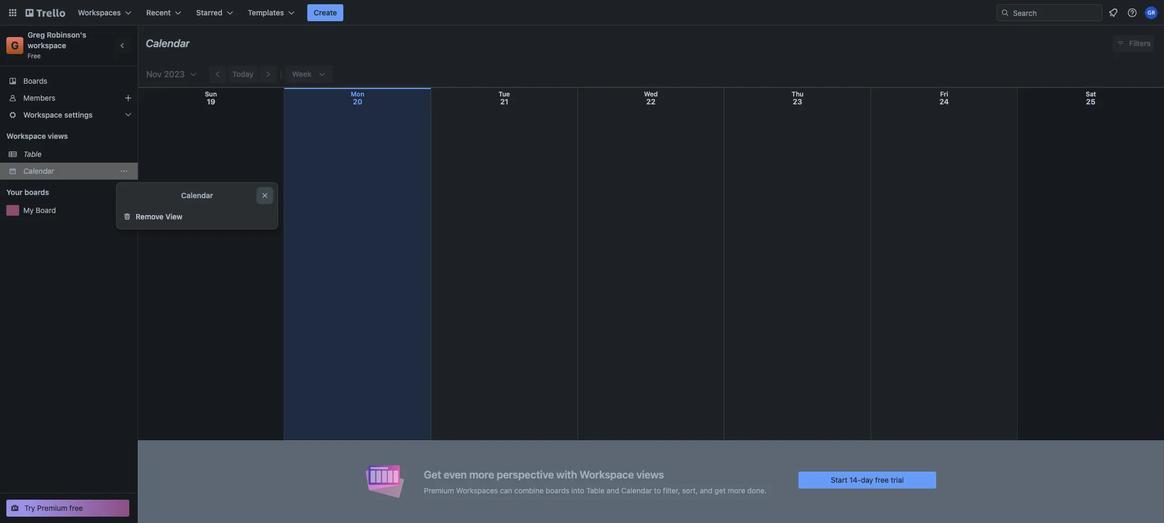 Task type: describe. For each thing, give the bounding box(es) containing it.
get
[[424, 468, 441, 480]]

25
[[1086, 97, 1096, 106]]

search image
[[1001, 8, 1010, 17]]

my
[[23, 206, 34, 215]]

day
[[861, 475, 873, 484]]

nov 2023
[[146, 69, 185, 79]]

2 and from the left
[[700, 486, 713, 495]]

try premium free button
[[6, 500, 129, 517]]

get even more perspective with workspace views premium workspaces can combine boards into table and calendar to filter, sort, and get more done.
[[424, 468, 767, 495]]

into
[[572, 486, 584, 495]]

table link
[[23, 149, 131, 160]]

robinson's
[[47, 30, 86, 39]]

mon
[[351, 90, 364, 98]]

premium inside button
[[37, 503, 67, 512]]

your
[[6, 188, 23, 197]]

tue
[[499, 90, 510, 98]]

workspace for workspace settings
[[23, 110, 62, 119]]

table inside table link
[[23, 149, 42, 158]]

workspace actions menu image
[[120, 167, 128, 175]]

members link
[[0, 90, 138, 107]]

create
[[314, 8, 337, 17]]

free inside try premium free button
[[69, 503, 83, 512]]

get
[[715, 486, 726, 495]]

settings
[[64, 110, 93, 119]]

view
[[166, 212, 183, 221]]

fri
[[940, 90, 949, 98]]

21
[[500, 97, 508, 106]]

calendar up remove view button
[[181, 191, 213, 200]]

0 vertical spatial views
[[48, 131, 68, 140]]

calendar down recent dropdown button
[[146, 37, 190, 49]]

can
[[500, 486, 512, 495]]

starred
[[196, 8, 222, 17]]

greg robinson's workspace free
[[28, 30, 88, 60]]

Search field
[[1010, 5, 1102, 21]]

24
[[940, 97, 949, 106]]

open information menu image
[[1127, 7, 1138, 18]]

week
[[292, 69, 312, 78]]

remove view
[[136, 212, 183, 221]]

trial
[[891, 475, 904, 484]]

greg
[[28, 30, 45, 39]]

combine
[[514, 486, 544, 495]]

0 horizontal spatial more
[[469, 468, 494, 480]]

workspace navigation collapse icon image
[[116, 38, 130, 53]]

workspace
[[28, 41, 66, 50]]

free
[[28, 52, 41, 60]]

workspaces button
[[72, 4, 138, 21]]

1 and from the left
[[607, 486, 619, 495]]

workspace settings
[[23, 110, 93, 119]]

members
[[23, 93, 55, 102]]

recent button
[[140, 4, 188, 21]]

your boards
[[6, 188, 49, 197]]

week button
[[286, 66, 333, 83]]



Task type: vqa. For each thing, say whether or not it's contained in the screenshot.
template board icon
no



Task type: locate. For each thing, give the bounding box(es) containing it.
more
[[469, 468, 494, 480], [728, 486, 745, 495]]

try premium free
[[24, 503, 83, 512]]

workspace for workspace views
[[6, 131, 46, 140]]

0 vertical spatial boards
[[24, 188, 49, 197]]

table inside get even more perspective with workspace views premium workspaces can combine boards into table and calendar to filter, sort, and get more done.
[[586, 486, 605, 495]]

table down workspace views
[[23, 149, 42, 158]]

2023
[[164, 69, 185, 79]]

with
[[556, 468, 577, 480]]

remove
[[136, 212, 164, 221]]

workspaces
[[78, 8, 121, 17], [456, 486, 498, 495]]

more right even on the bottom of the page
[[469, 468, 494, 480]]

start
[[831, 475, 848, 484]]

workspace inside popup button
[[23, 110, 62, 119]]

sat
[[1086, 90, 1096, 98]]

0 notifications image
[[1107, 6, 1120, 19]]

close popover image
[[261, 191, 269, 200]]

workspace up the into
[[580, 468, 634, 480]]

templates
[[248, 8, 284, 17]]

free right the try
[[69, 503, 83, 512]]

premium down get
[[424, 486, 454, 495]]

0 horizontal spatial workspaces
[[78, 8, 121, 17]]

start 14-day free trial link
[[799, 471, 936, 488]]

premium right the try
[[37, 503, 67, 512]]

1 vertical spatial table
[[586, 486, 605, 495]]

workspace settings button
[[0, 107, 138, 123]]

table right the into
[[586, 486, 605, 495]]

start 14-day free trial
[[831, 475, 904, 484]]

nov
[[146, 69, 162, 79]]

0 horizontal spatial table
[[23, 149, 42, 158]]

premium inside get even more perspective with workspace views premium workspaces can combine boards into table and calendar to filter, sort, and get more done.
[[424, 486, 454, 495]]

views up "to"
[[637, 468, 664, 480]]

calendar
[[146, 37, 190, 49], [23, 166, 54, 175], [181, 191, 213, 200], [621, 486, 652, 495]]

22
[[646, 97, 656, 106]]

sun
[[205, 90, 217, 98]]

free
[[875, 475, 889, 484], [69, 503, 83, 512]]

today
[[232, 69, 253, 78]]

try
[[24, 503, 35, 512]]

boards
[[24, 188, 49, 197], [546, 486, 570, 495]]

1 horizontal spatial premium
[[424, 486, 454, 495]]

even
[[444, 468, 467, 480]]

workspaces up robinson's
[[78, 8, 121, 17]]

table
[[23, 149, 42, 158], [586, 486, 605, 495]]

calendar left "to"
[[621, 486, 652, 495]]

your boards with 1 items element
[[6, 186, 107, 199]]

perspective
[[497, 468, 554, 480]]

my board
[[23, 206, 56, 215]]

0 vertical spatial workspace
[[23, 110, 62, 119]]

boards inside get even more perspective with workspace views premium workspaces can combine boards into table and calendar to filter, sort, and get more done.
[[546, 486, 570, 495]]

1 horizontal spatial boards
[[546, 486, 570, 495]]

more right get
[[728, 486, 745, 495]]

Calendar text field
[[146, 33, 190, 54]]

today button
[[228, 66, 258, 83]]

workspaces inside get even more perspective with workspace views premium workspaces can combine boards into table and calendar to filter, sort, and get more done.
[[456, 486, 498, 495]]

done.
[[747, 486, 767, 495]]

workspace
[[23, 110, 62, 119], [6, 131, 46, 140], [580, 468, 634, 480]]

views
[[48, 131, 68, 140], [637, 468, 664, 480]]

boards link
[[0, 73, 138, 90]]

1 horizontal spatial more
[[728, 486, 745, 495]]

views inside get even more perspective with workspace views premium workspaces can combine boards into table and calendar to filter, sort, and get more done.
[[637, 468, 664, 480]]

back to home image
[[25, 4, 65, 21]]

19
[[207, 97, 215, 106]]

and left get
[[700, 486, 713, 495]]

my board button
[[23, 205, 119, 216]]

g
[[11, 39, 19, 51]]

workspace down workspace settings
[[6, 131, 46, 140]]

1 horizontal spatial views
[[637, 468, 664, 480]]

create button
[[307, 4, 344, 21]]

starred icon image
[[123, 206, 131, 215]]

0 vertical spatial free
[[875, 475, 889, 484]]

templates button
[[242, 4, 301, 21]]

0 horizontal spatial free
[[69, 503, 83, 512]]

23
[[793, 97, 802, 106]]

calendar up your boards
[[23, 166, 54, 175]]

free right day on the bottom of page
[[875, 475, 889, 484]]

to
[[654, 486, 661, 495]]

1 horizontal spatial free
[[875, 475, 889, 484]]

boards down with
[[546, 486, 570, 495]]

g link
[[6, 37, 23, 54]]

boards up my board
[[24, 188, 49, 197]]

board
[[36, 206, 56, 215]]

greg robinson's workspace link
[[28, 30, 88, 50]]

primary element
[[0, 0, 1164, 25]]

workspace down members
[[23, 110, 62, 119]]

0 horizontal spatial premium
[[37, 503, 67, 512]]

0 vertical spatial workspaces
[[78, 8, 121, 17]]

calendar link
[[23, 166, 117, 176]]

filters button
[[1113, 35, 1154, 52]]

1 horizontal spatial table
[[586, 486, 605, 495]]

1 vertical spatial workspaces
[[456, 486, 498, 495]]

1 vertical spatial boards
[[546, 486, 570, 495]]

greg robinson (gregrobinson96) image
[[1145, 6, 1158, 19]]

sort,
[[682, 486, 698, 495]]

0 vertical spatial table
[[23, 149, 42, 158]]

switch to… image
[[7, 7, 18, 18]]

wed
[[644, 90, 658, 98]]

thu
[[792, 90, 804, 98]]

filter,
[[663, 486, 680, 495]]

1 vertical spatial workspace
[[6, 131, 46, 140]]

filters
[[1129, 39, 1151, 48]]

views down workspace settings
[[48, 131, 68, 140]]

0 horizontal spatial boards
[[24, 188, 49, 197]]

nov 2023 button
[[142, 66, 197, 83]]

and right the into
[[607, 486, 619, 495]]

2 vertical spatial workspace
[[580, 468, 634, 480]]

and
[[607, 486, 619, 495], [700, 486, 713, 495]]

0 vertical spatial premium
[[424, 486, 454, 495]]

recent
[[146, 8, 171, 17]]

1 horizontal spatial and
[[700, 486, 713, 495]]

premium
[[424, 486, 454, 495], [37, 503, 67, 512]]

remove view button
[[117, 208, 278, 225]]

free inside start 14-day free trial link
[[875, 475, 889, 484]]

boards
[[23, 76, 47, 85]]

1 vertical spatial views
[[637, 468, 664, 480]]

starred button
[[190, 4, 239, 21]]

1 vertical spatial free
[[69, 503, 83, 512]]

workspaces down even on the bottom of the page
[[456, 486, 498, 495]]

1 vertical spatial premium
[[37, 503, 67, 512]]

workspace inside get even more perspective with workspace views premium workspaces can combine boards into table and calendar to filter, sort, and get more done.
[[580, 468, 634, 480]]

workspace views
[[6, 131, 68, 140]]

0 horizontal spatial and
[[607, 486, 619, 495]]

calendar inside get even more perspective with workspace views premium workspaces can combine boards into table and calendar to filter, sort, and get more done.
[[621, 486, 652, 495]]

0 horizontal spatial views
[[48, 131, 68, 140]]

0 vertical spatial more
[[469, 468, 494, 480]]

14-
[[850, 475, 861, 484]]

workspaces inside workspaces dropdown button
[[78, 8, 121, 17]]

20
[[353, 97, 362, 106]]

1 horizontal spatial workspaces
[[456, 486, 498, 495]]

1 vertical spatial more
[[728, 486, 745, 495]]



